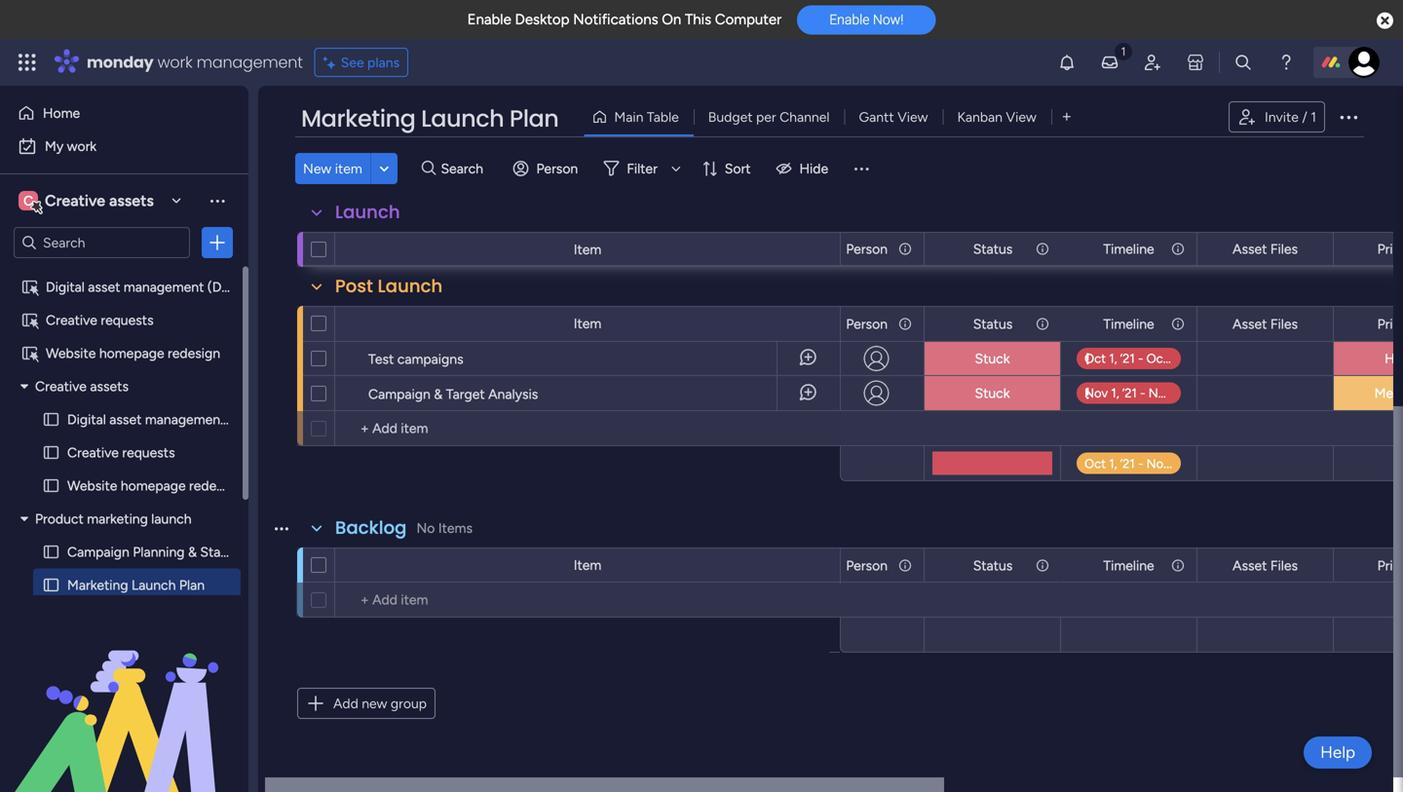 Task type: vqa. For each thing, say whether or not it's contained in the screenshot.
project.
no



Task type: describe. For each thing, give the bounding box(es) containing it.
creative up product marketing launch
[[67, 444, 119, 461]]

marketing launch plan inside field
[[301, 102, 559, 135]]

this
[[685, 11, 711, 28]]

kanban view button
[[943, 101, 1051, 133]]

Post Launch field
[[330, 274, 448, 299]]

product
[[35, 511, 84, 527]]

& inside list box
[[188, 544, 197, 560]]

main table
[[614, 109, 679, 125]]

public board under template workspace image for website homepage redesign
[[20, 344, 39, 362]]

timeline for second timeline field from the bottom
[[1103, 316, 1154, 332]]

sort
[[725, 160, 751, 177]]

see plans
[[341, 54, 400, 71]]

person inside person popup button
[[536, 160, 578, 177]]

notifications
[[573, 11, 658, 28]]

1 vertical spatial website
[[67, 477, 117, 494]]

product marketing launch
[[35, 511, 191, 527]]

creative assets inside list box
[[35, 378, 129, 395]]

dapulse close image
[[1377, 11, 1393, 31]]

workspace selection element
[[19, 189, 157, 214]]

public board under template workspace image for creative requests
[[20, 311, 39, 329]]

1 vertical spatial website homepage redesign
[[67, 477, 242, 494]]

asset for 2nd asset files field from the top of the page
[[1233, 316, 1267, 332]]

monday work management
[[87, 51, 303, 73]]

Launch field
[[330, 200, 405, 225]]

3 asset files field from the top
[[1228, 555, 1303, 576]]

v2 search image
[[422, 158, 436, 180]]

kanban
[[957, 109, 1003, 125]]

enable for enable now!
[[829, 11, 870, 28]]

add
[[333, 695, 358, 712]]

main
[[614, 109, 643, 125]]

homepage for public board image related to website homepage redesign
[[121, 477, 186, 494]]

creative down search in workspace field
[[46, 312, 97, 328]]

0 vertical spatial requests
[[101, 312, 154, 328]]

item
[[335, 160, 362, 177]]

Backlog field
[[330, 515, 412, 541]]

public board image for creative requests
[[42, 443, 60, 462]]

1 horizontal spatial &
[[434, 386, 443, 402]]

1
[[1311, 109, 1316, 125]]

public board image for campaign planning & status
[[42, 543, 60, 561]]

my
[[45, 138, 64, 154]]

menu image
[[852, 159, 871, 178]]

1 person field from the top
[[841, 238, 893, 260]]

redesign for public board under template workspace image for website homepage redesign
[[168, 345, 220, 361]]

budget per channel
[[708, 109, 830, 125]]

post launch
[[335, 274, 443, 299]]

files for 2nd asset files field from the top of the page
[[1270, 316, 1298, 332]]

files for 1st asset files field from the bottom of the page
[[1270, 557, 1298, 574]]

table
[[647, 109, 679, 125]]

workspace options image
[[208, 191, 227, 210]]

work for my
[[67, 138, 97, 154]]

hig
[[1385, 350, 1403, 367]]

person button
[[505, 153, 590, 184]]

group
[[391, 695, 427, 712]]

desktop
[[515, 11, 569, 28]]

invite members image
[[1143, 53, 1162, 72]]

0 vertical spatial management
[[197, 51, 303, 73]]

digital asset management (dam) for public board under template workspace icon
[[46, 279, 247, 295]]

assets inside workspace selection "element"
[[109, 191, 154, 210]]

marketing launch plan inside list box
[[67, 577, 205, 593]]

help button
[[1304, 737, 1372, 769]]

timeline for 3rd timeline field from the bottom of the page
[[1103, 241, 1154, 257]]

home link
[[12, 97, 237, 129]]

add view image
[[1063, 110, 1071, 124]]

person for third person field from the bottom of the page
[[846, 241, 888, 257]]

invite / 1
[[1265, 109, 1316, 125]]

home
[[43, 105, 80, 121]]

asset for 1st asset files field from the bottom of the page
[[1233, 557, 1267, 574]]

monday
[[87, 51, 154, 73]]

new
[[303, 160, 332, 177]]

marketing inside list box
[[67, 577, 128, 593]]

per
[[756, 109, 776, 125]]

test
[[368, 351, 394, 367]]

marketing inside field
[[301, 102, 415, 135]]

Search field
[[436, 155, 494, 182]]

campaign & target analysis
[[368, 386, 538, 402]]

analysis
[[488, 386, 538, 402]]

(dam) for public board icon
[[229, 411, 269, 428]]

/
[[1302, 109, 1307, 125]]

home option
[[12, 97, 237, 129]]

my work option
[[12, 131, 237, 162]]

target
[[446, 386, 485, 402]]

plan inside field
[[509, 102, 559, 135]]

1 asset files field from the top
[[1228, 238, 1303, 260]]

1 vertical spatial options image
[[208, 233, 227, 252]]

test campaigns
[[368, 351, 463, 367]]

person for person field corresponding to backlog
[[846, 557, 888, 574]]

creative inside workspace selection "element"
[[45, 191, 105, 210]]

add new group
[[333, 695, 427, 712]]

1 timeline field from the top
[[1098, 238, 1159, 260]]

filter button
[[596, 153, 688, 184]]

person for post launch person field
[[846, 316, 888, 332]]

asset files for 2nd asset files field from the top of the page
[[1233, 316, 1298, 332]]

budget per channel button
[[694, 101, 844, 133]]

digital for public board under template workspace icon
[[46, 279, 85, 295]]

budget
[[708, 109, 753, 125]]

asset files for 1st asset files field from the bottom of the page
[[1233, 557, 1298, 574]]

campaign planning & status
[[67, 544, 240, 560]]

marketing
[[87, 511, 148, 527]]

see plans button
[[314, 48, 408, 77]]

digital asset management (dam) for public board icon
[[67, 411, 269, 428]]

c
[[23, 192, 33, 209]]

column information image for status
[[1035, 316, 1050, 332]]

1 vertical spatial assets
[[90, 378, 129, 395]]



Task type: locate. For each thing, give the bounding box(es) containing it.
management for public board icon
[[145, 411, 225, 428]]

1 vertical spatial person field
[[841, 313, 893, 335]]

+ Add item text field
[[345, 417, 831, 440]]

campaign for campaign & target analysis
[[368, 386, 431, 402]]

1 vertical spatial status field
[[968, 313, 1018, 335]]

1 item from the top
[[574, 241, 601, 258]]

item for launch
[[574, 241, 601, 258]]

work
[[157, 51, 192, 73], [67, 138, 97, 154]]

2 vertical spatial status field
[[968, 555, 1018, 576]]

gantt view button
[[844, 101, 943, 133]]

plan up person popup button
[[509, 102, 559, 135]]

0 vertical spatial public board under template workspace image
[[20, 311, 39, 329]]

assets
[[109, 191, 154, 210], [90, 378, 129, 395]]

stuck
[[975, 350, 1010, 367], [975, 385, 1010, 401]]

0 vertical spatial column information image
[[897, 241, 913, 257]]

public board image
[[42, 443, 60, 462], [42, 476, 60, 495], [42, 543, 60, 561], [42, 576, 60, 594]]

1 public board under template workspace image from the top
[[20, 311, 39, 329]]

3 files from the top
[[1270, 557, 1298, 574]]

lottie animation element
[[0, 595, 248, 792]]

angle down image
[[379, 161, 389, 176]]

0 vertical spatial marketing
[[301, 102, 415, 135]]

2 status field from the top
[[968, 313, 1018, 335]]

None field
[[1373, 238, 1403, 260], [1373, 313, 1403, 335], [1373, 555, 1403, 576], [1373, 238, 1403, 260], [1373, 313, 1403, 335], [1373, 555, 1403, 576]]

launch
[[421, 102, 504, 135], [335, 200, 400, 225], [378, 274, 443, 299], [132, 577, 176, 593]]

column information image
[[897, 241, 913, 257], [1035, 316, 1050, 332]]

new item button
[[295, 153, 370, 184]]

hide button
[[768, 153, 840, 184]]

& left target
[[434, 386, 443, 402]]

1 enable from the left
[[467, 11, 511, 28]]

hide
[[800, 160, 828, 177]]

item for backlog
[[574, 557, 601, 573]]

0 vertical spatial stuck
[[975, 350, 1010, 367]]

my work link
[[12, 131, 237, 162]]

1 caret down image from the top
[[20, 380, 28, 393]]

view inside button
[[1006, 109, 1037, 125]]

1 vertical spatial creative assets
[[35, 378, 129, 395]]

asset files for 1st asset files field
[[1233, 241, 1298, 257]]

view right gantt
[[897, 109, 928, 125]]

asset down search in workspace field
[[88, 279, 120, 295]]

creative assets inside workspace selection "element"
[[45, 191, 154, 210]]

caret down image for product marketing launch
[[20, 512, 28, 526]]

1 status field from the top
[[968, 238, 1018, 260]]

0 vertical spatial campaign
[[368, 386, 431, 402]]

1 horizontal spatial column information image
[[1035, 316, 1050, 332]]

creative up public board icon
[[35, 378, 87, 395]]

0 vertical spatial digital asset management (dam)
[[46, 279, 247, 295]]

requests down search in workspace field
[[101, 312, 154, 328]]

2 asset from the top
[[1233, 316, 1267, 332]]

campaign for campaign planning & status
[[67, 544, 129, 560]]

2 vertical spatial timeline
[[1103, 557, 1154, 574]]

1 vertical spatial (dam)
[[229, 411, 269, 428]]

creative assets
[[45, 191, 154, 210], [35, 378, 129, 395]]

view right the kanban
[[1006, 109, 1037, 125]]

status field for post launch
[[968, 313, 1018, 335]]

view for kanban view
[[1006, 109, 1037, 125]]

0 vertical spatial assets
[[109, 191, 154, 210]]

launch right post
[[378, 274, 443, 299]]

1 vertical spatial &
[[188, 544, 197, 560]]

0 vertical spatial timeline field
[[1098, 238, 1159, 260]]

public board image for website homepage redesign
[[42, 476, 60, 495]]

2 item from the top
[[574, 315, 601, 332]]

0 vertical spatial files
[[1270, 241, 1298, 257]]

homepage for public board under template workspace image for website homepage redesign
[[99, 345, 164, 361]]

0 horizontal spatial plan
[[179, 577, 205, 593]]

1 vertical spatial requests
[[122, 444, 175, 461]]

filter
[[627, 160, 658, 177]]

2 vertical spatial asset files field
[[1228, 555, 1303, 576]]

0 vertical spatial asset files
[[1233, 241, 1298, 257]]

plan down planning
[[179, 577, 205, 593]]

0 vertical spatial work
[[157, 51, 192, 73]]

1 asset files from the top
[[1233, 241, 1298, 257]]

option
[[0, 269, 248, 273]]

1 vertical spatial item
[[574, 315, 601, 332]]

creative requests down search in workspace field
[[46, 312, 154, 328]]

digital right public board under template workspace icon
[[46, 279, 85, 295]]

launch inside field
[[378, 274, 443, 299]]

work inside my work option
[[67, 138, 97, 154]]

1 horizontal spatial plan
[[509, 102, 559, 135]]

2 timeline from the top
[[1103, 316, 1154, 332]]

3 timeline field from the top
[[1098, 555, 1159, 576]]

marketing launch plan down campaign planning & status
[[67, 577, 205, 593]]

0 vertical spatial status field
[[968, 238, 1018, 260]]

Marketing Launch Plan field
[[296, 102, 564, 135]]

enable
[[467, 11, 511, 28], [829, 11, 870, 28]]

workspace image
[[19, 190, 38, 211]]

2 timeline field from the top
[[1098, 313, 1159, 335]]

1 vertical spatial asset files
[[1233, 316, 1298, 332]]

0 horizontal spatial work
[[67, 138, 97, 154]]

1 vertical spatial marketing launch plan
[[67, 577, 205, 593]]

digital
[[46, 279, 85, 295], [67, 411, 106, 428]]

asset files
[[1233, 241, 1298, 257], [1233, 316, 1298, 332], [1233, 557, 1298, 574]]

launch
[[151, 511, 191, 527]]

0 horizontal spatial options image
[[208, 233, 227, 252]]

medi
[[1375, 385, 1403, 401]]

item
[[574, 241, 601, 258], [574, 315, 601, 332], [574, 557, 601, 573]]

requests
[[101, 312, 154, 328], [122, 444, 175, 461]]

campaign
[[368, 386, 431, 402], [67, 544, 129, 560]]

0 vertical spatial creative assets
[[45, 191, 154, 210]]

Search in workspace field
[[41, 231, 163, 254]]

asset for 1st asset files field
[[1233, 241, 1267, 257]]

add new group button
[[297, 688, 436, 719]]

1 view from the left
[[897, 109, 928, 125]]

notifications image
[[1057, 53, 1077, 72]]

view inside "button"
[[897, 109, 928, 125]]

work right monday
[[157, 51, 192, 73]]

Status field
[[968, 238, 1018, 260], [968, 313, 1018, 335], [968, 555, 1018, 576]]

1 asset from the top
[[1233, 241, 1267, 257]]

column information image for person
[[897, 241, 913, 257]]

3 item from the top
[[574, 557, 601, 573]]

enable now!
[[829, 11, 904, 28]]

1 vertical spatial management
[[124, 279, 204, 295]]

sort button
[[694, 153, 762, 184]]

0 vertical spatial digital
[[46, 279, 85, 295]]

public board image
[[42, 410, 60, 429]]

1 timeline from the top
[[1103, 241, 1154, 257]]

1 public board image from the top
[[42, 443, 60, 462]]

public board under template workspace image
[[20, 311, 39, 329], [20, 344, 39, 362]]

0 horizontal spatial view
[[897, 109, 928, 125]]

files
[[1270, 241, 1298, 257], [1270, 316, 1298, 332], [1270, 557, 1298, 574]]

channel
[[780, 109, 830, 125]]

2 person field from the top
[[841, 313, 893, 335]]

2 files from the top
[[1270, 316, 1298, 332]]

homepage
[[99, 345, 164, 361], [121, 477, 186, 494]]

0 vertical spatial website
[[46, 345, 96, 361]]

marketing
[[301, 102, 415, 135], [67, 577, 128, 593]]

0 vertical spatial asset
[[88, 279, 120, 295]]

1 vertical spatial work
[[67, 138, 97, 154]]

1 stuck from the top
[[975, 350, 1010, 367]]

1 vertical spatial caret down image
[[20, 512, 28, 526]]

invite
[[1265, 109, 1299, 125]]

website
[[46, 345, 96, 361], [67, 477, 117, 494]]

0 vertical spatial website homepage redesign
[[46, 345, 220, 361]]

website up public board icon
[[46, 345, 96, 361]]

asset
[[88, 279, 120, 295], [109, 411, 142, 428]]

gantt
[[859, 109, 894, 125]]

see
[[341, 54, 364, 71]]

Timeline field
[[1098, 238, 1159, 260], [1098, 313, 1159, 335], [1098, 555, 1159, 576]]

0 vertical spatial asset files field
[[1228, 238, 1303, 260]]

2 stuck from the top
[[975, 385, 1010, 401]]

2 asset files from the top
[[1233, 316, 1298, 332]]

help
[[1320, 742, 1355, 762]]

select product image
[[18, 53, 37, 72]]

0 horizontal spatial column information image
[[897, 241, 913, 257]]

2 public board under template workspace image from the top
[[20, 344, 39, 362]]

enable inside button
[[829, 11, 870, 28]]

2 asset files field from the top
[[1228, 313, 1303, 335]]

option inside list box
[[0, 269, 248, 273]]

0 horizontal spatial marketing
[[67, 577, 128, 593]]

3 public board image from the top
[[42, 543, 60, 561]]

(dam)
[[207, 279, 247, 295], [229, 411, 269, 428]]

0 vertical spatial creative requests
[[46, 312, 154, 328]]

status
[[973, 241, 1013, 257], [973, 316, 1013, 332], [200, 544, 240, 560], [973, 557, 1013, 574]]

options image right 1
[[1337, 105, 1360, 129]]

1 vertical spatial campaign
[[67, 544, 129, 560]]

2 vertical spatial item
[[574, 557, 601, 573]]

campaign down test campaigns
[[368, 386, 431, 402]]

column information image
[[1035, 241, 1050, 257], [1170, 241, 1186, 257], [897, 316, 913, 332], [1170, 316, 1186, 332], [897, 558, 913, 573], [1035, 558, 1050, 573], [1170, 558, 1186, 573]]

plans
[[367, 54, 400, 71]]

timeline for first timeline field from the bottom
[[1103, 557, 1154, 574]]

management
[[197, 51, 303, 73], [124, 279, 204, 295], [145, 411, 225, 428]]

1 files from the top
[[1270, 241, 1298, 257]]

marketing launch plan up v2 search image
[[301, 102, 559, 135]]

campaigns
[[397, 351, 463, 367]]

launch down campaign planning & status
[[132, 577, 176, 593]]

work for monday
[[157, 51, 192, 73]]

0 vertical spatial timeline
[[1103, 241, 1154, 257]]

creative right workspace image
[[45, 191, 105, 210]]

4 public board image from the top
[[42, 576, 60, 594]]

digital right public board icon
[[67, 411, 106, 428]]

public board image for marketing launch plan
[[42, 576, 60, 594]]

0 horizontal spatial &
[[188, 544, 197, 560]]

1 vertical spatial plan
[[179, 577, 205, 593]]

options image
[[1337, 105, 1360, 129], [208, 233, 227, 252]]

1 vertical spatial marketing
[[67, 577, 128, 593]]

john smith image
[[1349, 47, 1380, 78]]

3 asset files from the top
[[1233, 557, 1298, 574]]

(dam) for public board under template workspace icon
[[207, 279, 247, 295]]

plan
[[509, 102, 559, 135], [179, 577, 205, 593]]

1 horizontal spatial view
[[1006, 109, 1037, 125]]

status inside list box
[[200, 544, 240, 560]]

0 vertical spatial item
[[574, 241, 601, 258]]

new
[[362, 695, 387, 712]]

asset for public board under template workspace icon
[[88, 279, 120, 295]]

invite / 1 button
[[1229, 101, 1325, 133]]

3 status field from the top
[[968, 555, 1018, 576]]

1 vertical spatial creative requests
[[67, 444, 175, 461]]

2 enable from the left
[[829, 11, 870, 28]]

help image
[[1276, 53, 1296, 72]]

enable for enable desktop notifications on this computer
[[467, 11, 511, 28]]

1 horizontal spatial campaign
[[368, 386, 431, 402]]

1 horizontal spatial marketing
[[301, 102, 415, 135]]

backlog
[[335, 515, 407, 540]]

1 vertical spatial digital asset management (dam)
[[67, 411, 269, 428]]

options image down workspace options image
[[208, 233, 227, 252]]

Person field
[[841, 238, 893, 260], [841, 313, 893, 335], [841, 555, 893, 576]]

2 vertical spatial timeline field
[[1098, 555, 1159, 576]]

3 asset from the top
[[1233, 557, 1267, 574]]

+ Add item text field
[[345, 589, 831, 612]]

enable left desktop
[[467, 11, 511, 28]]

&
[[434, 386, 443, 402], [188, 544, 197, 560]]

person field for backlog
[[841, 555, 893, 576]]

enable now! button
[[797, 5, 936, 34]]

person field for post launch
[[841, 313, 893, 335]]

1 vertical spatial digital
[[67, 411, 106, 428]]

campaign inside list box
[[67, 544, 129, 560]]

1 vertical spatial asset
[[109, 411, 142, 428]]

management for public board under template workspace icon
[[124, 279, 204, 295]]

launch inside list box
[[132, 577, 176, 593]]

now!
[[873, 11, 904, 28]]

asset
[[1233, 241, 1267, 257], [1233, 316, 1267, 332], [1233, 557, 1267, 574]]

0 vertical spatial marketing launch plan
[[301, 102, 559, 135]]

files for 1st asset files field
[[1270, 241, 1298, 257]]

2 public board image from the top
[[42, 476, 60, 495]]

1 vertical spatial files
[[1270, 316, 1298, 332]]

1 horizontal spatial work
[[157, 51, 192, 73]]

0 vertical spatial caret down image
[[20, 380, 28, 393]]

1 vertical spatial timeline field
[[1098, 313, 1159, 335]]

2 vertical spatial files
[[1270, 557, 1298, 574]]

0 vertical spatial person field
[[841, 238, 893, 260]]

redesign for public board image related to website homepage redesign
[[189, 477, 242, 494]]

item for post launch
[[574, 315, 601, 332]]

1 vertical spatial redesign
[[189, 477, 242, 494]]

timeline
[[1103, 241, 1154, 257], [1103, 316, 1154, 332], [1103, 557, 1154, 574]]

0 vertical spatial redesign
[[168, 345, 220, 361]]

caret down image for creative assets
[[20, 380, 28, 393]]

creative requests up marketing at the left bottom of page
[[67, 444, 175, 461]]

0 vertical spatial asset
[[1233, 241, 1267, 257]]

0 vertical spatial plan
[[509, 102, 559, 135]]

caret down image
[[20, 380, 28, 393], [20, 512, 28, 526]]

1 vertical spatial timeline
[[1103, 316, 1154, 332]]

campaign down product marketing launch
[[67, 544, 129, 560]]

2 vertical spatial asset
[[1233, 557, 1267, 574]]

1 vertical spatial homepage
[[121, 477, 186, 494]]

1 image
[[1115, 40, 1132, 62]]

& right planning
[[188, 544, 197, 560]]

monday marketplace image
[[1186, 53, 1205, 72]]

1 horizontal spatial enable
[[829, 11, 870, 28]]

arrow down image
[[664, 157, 688, 180]]

gantt view
[[859, 109, 928, 125]]

2 caret down image from the top
[[20, 512, 28, 526]]

on
[[662, 11, 681, 28]]

marketing down campaign planning & status
[[67, 577, 128, 593]]

main table button
[[584, 101, 694, 133]]

2 vertical spatial management
[[145, 411, 225, 428]]

requests up the launch
[[122, 444, 175, 461]]

1 horizontal spatial marketing launch plan
[[301, 102, 559, 135]]

1 vertical spatial asset
[[1233, 316, 1267, 332]]

marketing launch plan
[[301, 102, 559, 135], [67, 577, 205, 593]]

website homepage redesign
[[46, 345, 220, 361], [67, 477, 242, 494]]

list box
[[0, 266, 269, 730]]

status field for launch
[[968, 238, 1018, 260]]

view
[[897, 109, 928, 125], [1006, 109, 1037, 125]]

digital asset management (dam)
[[46, 279, 247, 295], [67, 411, 269, 428]]

kanban view
[[957, 109, 1037, 125]]

creative assets up search in workspace field
[[45, 191, 154, 210]]

launch up search field
[[421, 102, 504, 135]]

0 horizontal spatial enable
[[467, 11, 511, 28]]

new item
[[303, 160, 362, 177]]

1 vertical spatial column information image
[[1035, 316, 1050, 332]]

digital for public board icon
[[67, 411, 106, 428]]

public board under template workspace image
[[20, 278, 39, 296]]

2 vertical spatial person field
[[841, 555, 893, 576]]

asset for public board icon
[[109, 411, 142, 428]]

view for gantt view
[[897, 109, 928, 125]]

website up product marketing launch
[[67, 477, 117, 494]]

0 vertical spatial (dam)
[[207, 279, 247, 295]]

work right my
[[67, 138, 97, 154]]

planning
[[133, 544, 185, 560]]

person
[[536, 160, 578, 177], [846, 241, 888, 257], [846, 316, 888, 332], [846, 557, 888, 574]]

update feed image
[[1100, 53, 1120, 72]]

Asset Files field
[[1228, 238, 1303, 260], [1228, 313, 1303, 335], [1228, 555, 1303, 576]]

enable desktop notifications on this computer
[[467, 11, 782, 28]]

creative requests
[[46, 312, 154, 328], [67, 444, 175, 461]]

0 vertical spatial &
[[434, 386, 443, 402]]

2 vertical spatial asset files
[[1233, 557, 1298, 574]]

plan inside list box
[[179, 577, 205, 593]]

creative assets up public board icon
[[35, 378, 129, 395]]

lottie animation image
[[0, 595, 248, 792]]

0 horizontal spatial campaign
[[67, 544, 129, 560]]

enable left now!
[[829, 11, 870, 28]]

asset right public board icon
[[109, 411, 142, 428]]

post
[[335, 274, 373, 299]]

0 vertical spatial homepage
[[99, 345, 164, 361]]

redesign
[[168, 345, 220, 361], [189, 477, 242, 494]]

1 vertical spatial asset files field
[[1228, 313, 1303, 335]]

launch down 'angle down' icon
[[335, 200, 400, 225]]

3 timeline from the top
[[1103, 557, 1154, 574]]

my work
[[45, 138, 97, 154]]

search everything image
[[1234, 53, 1253, 72]]

list box containing digital asset management (dam)
[[0, 266, 269, 730]]

marketing up "item"
[[301, 102, 415, 135]]

1 horizontal spatial options image
[[1337, 105, 1360, 129]]

1 vertical spatial public board under template workspace image
[[20, 344, 39, 362]]

1 vertical spatial stuck
[[975, 385, 1010, 401]]

0 horizontal spatial marketing launch plan
[[67, 577, 205, 593]]

2 view from the left
[[1006, 109, 1037, 125]]

3 person field from the top
[[841, 555, 893, 576]]

computer
[[715, 11, 782, 28]]

0 vertical spatial options image
[[1337, 105, 1360, 129]]



